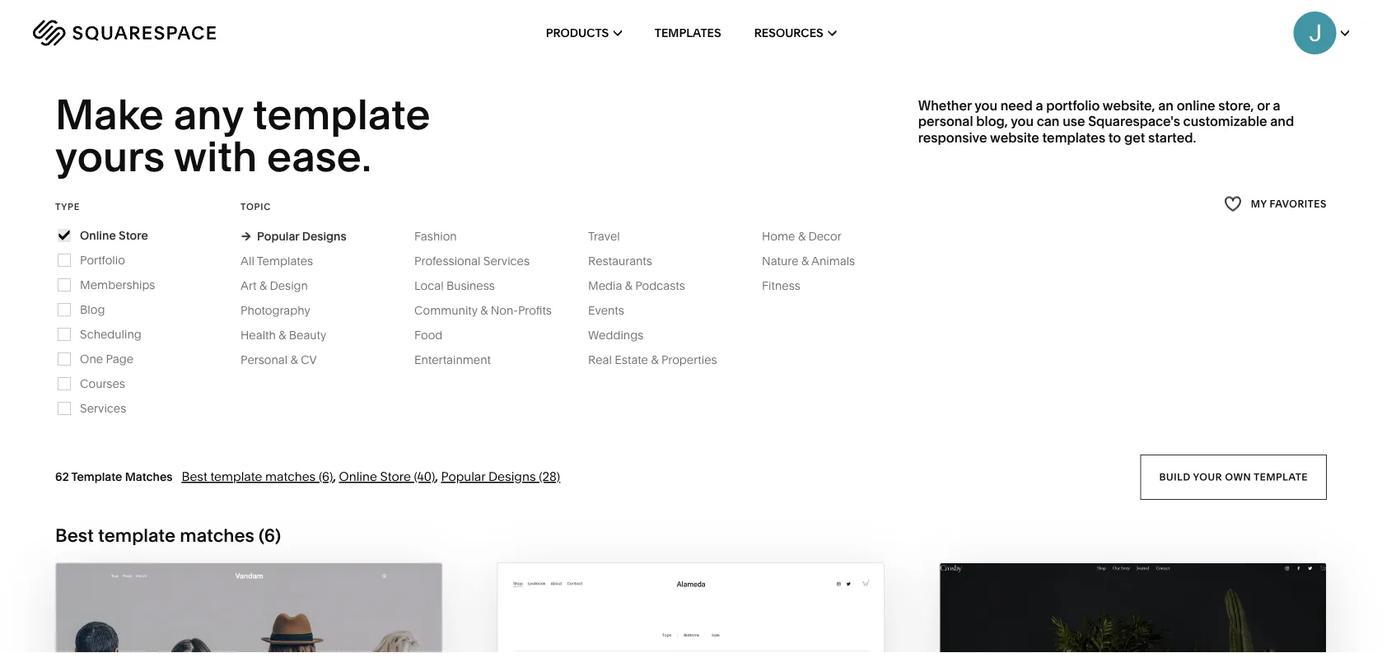 Task type: vqa. For each thing, say whether or not it's contained in the screenshot.
the Email
no



Task type: describe. For each thing, give the bounding box(es) containing it.
food link
[[414, 328, 459, 342]]

)
[[275, 524, 281, 546]]

need
[[1001, 98, 1033, 114]]

media & podcasts link
[[588, 279, 702, 293]]

home
[[762, 229, 795, 243]]

art
[[241, 279, 257, 293]]

favorites
[[1270, 198, 1327, 209]]

make any template yours with ease.
[[55, 89, 439, 182]]

health & beauty link
[[241, 328, 343, 342]]

memberships
[[80, 278, 155, 292]]

events
[[588, 303, 624, 317]]

templates
[[1043, 129, 1106, 145]]

matches
[[125, 470, 173, 484]]

design
[[270, 279, 308, 293]]

business
[[446, 279, 495, 293]]

non-
[[491, 303, 518, 317]]

1 vertical spatial designs
[[489, 469, 536, 484]]

media & podcasts
[[588, 279, 685, 293]]

use
[[1063, 113, 1085, 129]]

best template matches ( 6 )
[[55, 524, 281, 546]]

6
[[264, 524, 275, 546]]

online
[[1177, 98, 1216, 114]]

matches for (
[[180, 524, 254, 546]]

0 vertical spatial online
[[80, 228, 116, 242]]

animals
[[811, 254, 855, 268]]

vandam element
[[56, 563, 442, 653]]

& for non-
[[480, 303, 488, 317]]

professional services link
[[414, 254, 546, 268]]

community
[[414, 303, 478, 317]]

(6)
[[319, 469, 333, 484]]

best template matches (6) , online store (40) , popular designs (28)
[[182, 469, 560, 484]]

squarespace's
[[1088, 113, 1180, 129]]

popular designs link
[[241, 229, 347, 243]]

can
[[1037, 113, 1060, 129]]

0 vertical spatial designs
[[302, 229, 347, 243]]

art & design link
[[241, 279, 325, 293]]

1 a from the left
[[1036, 98, 1043, 114]]

resources
[[754, 26, 824, 40]]

products
[[546, 26, 609, 40]]

crosby element
[[940, 563, 1326, 653]]

0 vertical spatial popular
[[257, 229, 299, 243]]

page
[[106, 352, 134, 366]]

alameda image
[[498, 563, 884, 653]]

62
[[55, 470, 69, 484]]

2 , from the left
[[435, 469, 438, 484]]

personal
[[918, 113, 973, 129]]

& for animals
[[801, 254, 809, 268]]

resources button
[[754, 0, 836, 66]]

my favorites
[[1251, 198, 1327, 209]]

local business
[[414, 279, 495, 293]]

(28)
[[539, 469, 560, 484]]

photography
[[241, 303, 310, 317]]

1 horizontal spatial you
[[1011, 113, 1034, 129]]

one
[[80, 352, 103, 366]]

(
[[259, 524, 264, 546]]

podcasts
[[635, 279, 685, 293]]

squarespace logo image
[[33, 20, 216, 46]]

nature
[[762, 254, 799, 268]]

local business link
[[414, 279, 512, 293]]

& for design
[[259, 279, 267, 293]]

best template matches (6) link
[[182, 469, 333, 484]]

whether
[[918, 98, 972, 114]]

get
[[1124, 129, 1145, 145]]

customizable
[[1183, 113, 1267, 129]]

& for cv
[[290, 353, 298, 367]]

health & beauty
[[241, 328, 326, 342]]

online store (40) link
[[339, 469, 435, 484]]

properties
[[661, 353, 717, 367]]

community & non-profits link
[[414, 303, 568, 317]]

responsive
[[918, 129, 987, 145]]

with
[[174, 130, 257, 182]]

an
[[1158, 98, 1174, 114]]

media
[[588, 279, 622, 293]]

0 horizontal spatial you
[[975, 98, 998, 114]]

ease.
[[267, 130, 371, 182]]

& for beauty
[[279, 328, 286, 342]]

matches for (6)
[[265, 469, 316, 484]]

scheduling
[[80, 327, 141, 341]]

0 horizontal spatial templates
[[257, 254, 313, 268]]

alameda element
[[498, 563, 884, 653]]

portfolio
[[1046, 98, 1100, 114]]



Task type: locate. For each thing, give the bounding box(es) containing it.
1 horizontal spatial online
[[339, 469, 377, 484]]

0 vertical spatial matches
[[265, 469, 316, 484]]

0 vertical spatial store
[[119, 228, 148, 242]]

build your own template button
[[1140, 455, 1327, 500]]

& right nature
[[801, 254, 809, 268]]

nature & animals link
[[762, 254, 872, 268]]

website
[[990, 129, 1039, 145]]

& right home
[[798, 229, 806, 243]]

0 vertical spatial services
[[483, 254, 530, 268]]

personal & cv link
[[241, 353, 333, 367]]

squarespace logo link
[[33, 20, 296, 46]]

all templates
[[241, 254, 313, 268]]

professional services
[[414, 254, 530, 268]]

my favorites link
[[1224, 193, 1327, 215]]

& right health
[[279, 328, 286, 342]]

template inside make any template yours with ease.
[[253, 89, 431, 140]]

2 a from the left
[[1273, 98, 1281, 114]]

best down 62
[[55, 524, 94, 546]]

1 horizontal spatial matches
[[265, 469, 316, 484]]

popular right (40)
[[441, 469, 486, 484]]

1 vertical spatial best
[[55, 524, 94, 546]]

all templates link
[[241, 254, 330, 268]]

photography link
[[241, 303, 327, 317]]

designs up all templates link
[[302, 229, 347, 243]]

0 vertical spatial templates
[[655, 26, 721, 40]]

restaurants link
[[588, 254, 669, 268]]

a right need
[[1036, 98, 1043, 114]]

any
[[174, 89, 243, 140]]

& for decor
[[798, 229, 806, 243]]

real estate & properties link
[[588, 353, 734, 367]]

fashion
[[414, 229, 457, 243]]

,
[[333, 469, 336, 484], [435, 469, 438, 484]]

& right art
[[259, 279, 267, 293]]

services down courses
[[80, 401, 126, 415]]

& right estate
[[651, 353, 659, 367]]

& left cv
[[290, 353, 298, 367]]

templates link
[[655, 0, 721, 66]]

1 vertical spatial online
[[339, 469, 377, 484]]

food
[[414, 328, 443, 342]]

started.
[[1148, 129, 1196, 145]]

personal
[[241, 353, 288, 367]]

designs left (28)
[[489, 469, 536, 484]]

, left popular designs (28) "link"
[[435, 469, 438, 484]]

best for best template matches (6) , online store (40) , popular designs (28)
[[182, 469, 207, 484]]

& for podcasts
[[625, 279, 633, 293]]

template
[[71, 470, 122, 484]]

0 horizontal spatial store
[[119, 228, 148, 242]]

0 horizontal spatial a
[[1036, 98, 1043, 114]]

store up portfolio
[[119, 228, 148, 242]]

1 , from the left
[[333, 469, 336, 484]]

1 vertical spatial store
[[380, 469, 411, 484]]

your
[[1193, 471, 1222, 483]]

online up portfolio
[[80, 228, 116, 242]]

to
[[1109, 129, 1121, 145]]

1 horizontal spatial popular
[[441, 469, 486, 484]]

my
[[1251, 198, 1267, 209]]

courses
[[80, 377, 125, 391]]

you
[[975, 98, 998, 114], [1011, 113, 1034, 129]]

store,
[[1219, 98, 1254, 114]]

template inside button
[[1254, 471, 1308, 483]]

designs
[[302, 229, 347, 243], [489, 469, 536, 484]]

1 horizontal spatial ,
[[435, 469, 438, 484]]

1 horizontal spatial store
[[380, 469, 411, 484]]

local
[[414, 279, 444, 293]]

&
[[798, 229, 806, 243], [801, 254, 809, 268], [259, 279, 267, 293], [625, 279, 633, 293], [480, 303, 488, 317], [279, 328, 286, 342], [290, 353, 298, 367], [651, 353, 659, 367]]

real
[[588, 353, 612, 367]]

cv
[[301, 353, 317, 367]]

blog
[[80, 303, 105, 317]]

matches left (
[[180, 524, 254, 546]]

1 horizontal spatial designs
[[489, 469, 536, 484]]

and
[[1271, 113, 1294, 129]]

fashion link
[[414, 229, 473, 243]]

vandam image
[[56, 563, 442, 653]]

1 vertical spatial popular
[[441, 469, 486, 484]]

entertainment link
[[414, 353, 507, 367]]

store left (40)
[[380, 469, 411, 484]]

profits
[[518, 303, 552, 317]]

a
[[1036, 98, 1043, 114], [1273, 98, 1281, 114]]

health
[[241, 328, 276, 342]]

0 horizontal spatial designs
[[302, 229, 347, 243]]

online right "(6)"
[[339, 469, 377, 484]]

you left need
[[975, 98, 998, 114]]

, left online store (40) link
[[333, 469, 336, 484]]

matches left "(6)"
[[265, 469, 316, 484]]

blog,
[[976, 113, 1008, 129]]

art & design
[[241, 279, 308, 293]]

community & non-profits
[[414, 303, 552, 317]]

1 vertical spatial matches
[[180, 524, 254, 546]]

0 vertical spatial best
[[182, 469, 207, 484]]

1 vertical spatial templates
[[257, 254, 313, 268]]

popular up all templates
[[257, 229, 299, 243]]

events link
[[588, 303, 641, 317]]

home & decor link
[[762, 229, 858, 243]]

type
[[55, 201, 80, 212]]

1 horizontal spatial best
[[182, 469, 207, 484]]

estate
[[615, 353, 648, 367]]

you left can on the top of the page
[[1011, 113, 1034, 129]]

professional
[[414, 254, 481, 268]]

fitness
[[762, 279, 801, 293]]

one page
[[80, 352, 134, 366]]

1 vertical spatial services
[[80, 401, 126, 415]]

weddings
[[588, 328, 644, 342]]

home & decor
[[762, 229, 842, 243]]

nature & animals
[[762, 254, 855, 268]]

& right the media
[[625, 279, 633, 293]]

restaurants
[[588, 254, 652, 268]]

fitness link
[[762, 279, 817, 293]]

own
[[1225, 471, 1251, 483]]

best
[[182, 469, 207, 484], [55, 524, 94, 546]]

personal & cv
[[241, 353, 317, 367]]

best right matches
[[182, 469, 207, 484]]

0 horizontal spatial services
[[80, 401, 126, 415]]

products button
[[546, 0, 622, 66]]

portfolio
[[80, 253, 125, 267]]

crosby image
[[940, 563, 1326, 653]]

(40)
[[414, 469, 435, 484]]

0 horizontal spatial matches
[[180, 524, 254, 546]]

best for best template matches ( 6 )
[[55, 524, 94, 546]]

popular
[[257, 229, 299, 243], [441, 469, 486, 484]]

& left non-
[[480, 303, 488, 317]]

0 horizontal spatial ,
[[333, 469, 336, 484]]

website,
[[1103, 98, 1155, 114]]

a right or
[[1273, 98, 1281, 114]]

1 horizontal spatial services
[[483, 254, 530, 268]]

build
[[1159, 471, 1191, 483]]

services
[[483, 254, 530, 268], [80, 401, 126, 415]]

entertainment
[[414, 353, 491, 367]]

real estate & properties
[[588, 353, 717, 367]]

whether you need a portfolio website, an online store, or a personal blog, you can use squarespace's customizable and responsive website templates to get started.
[[918, 98, 1294, 145]]

0 horizontal spatial best
[[55, 524, 94, 546]]

1 horizontal spatial a
[[1273, 98, 1281, 114]]

topic
[[241, 201, 271, 212]]

0 horizontal spatial popular
[[257, 229, 299, 243]]

build your own template
[[1159, 471, 1308, 483]]

services up the business on the left of page
[[483, 254, 530, 268]]

beauty
[[289, 328, 326, 342]]

1 horizontal spatial templates
[[655, 26, 721, 40]]

travel
[[588, 229, 620, 243]]

0 horizontal spatial online
[[80, 228, 116, 242]]



